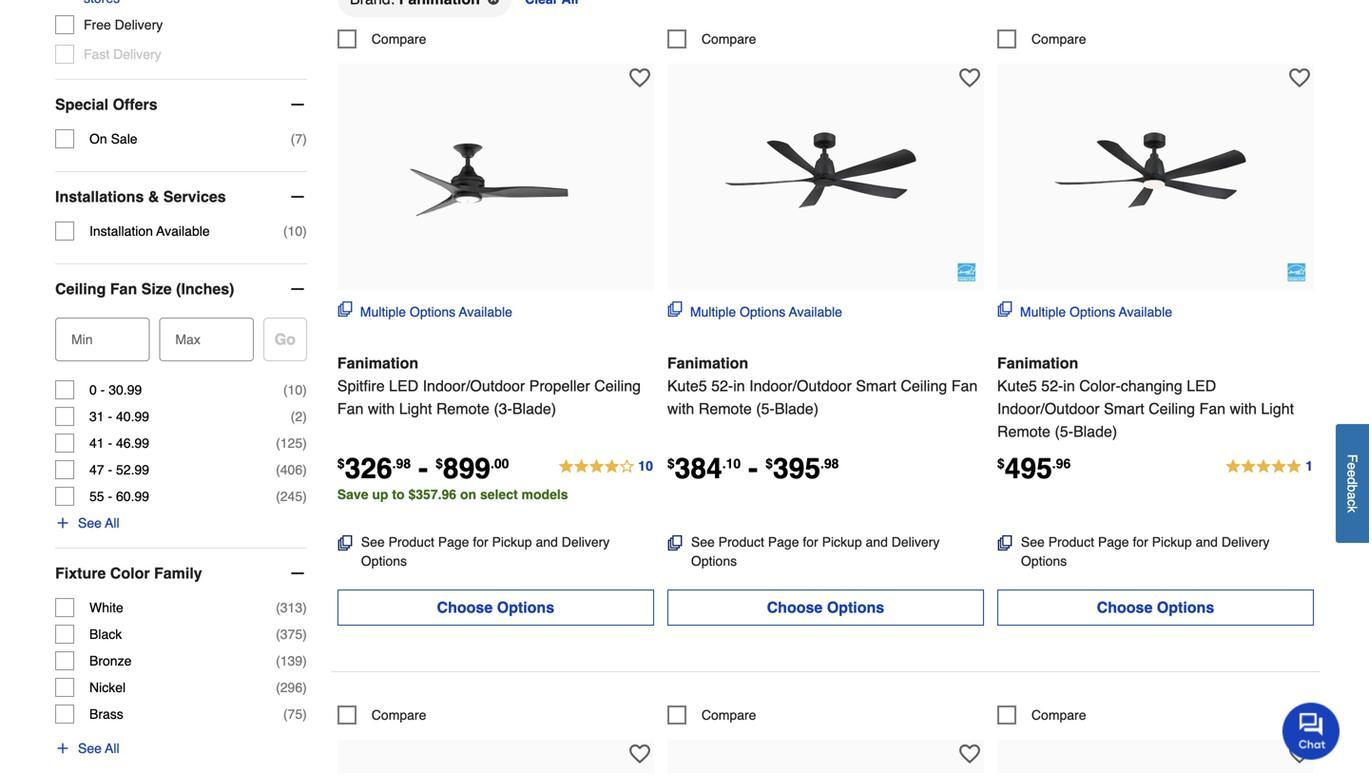 Task type: locate. For each thing, give the bounding box(es) containing it.
remote inside fanimation kute5 52-in indoor/outdoor smart ceiling fan with remote (5-blade)
[[699, 400, 752, 417]]

0 horizontal spatial choose options
[[437, 599, 555, 616]]

with down spitfire
[[368, 400, 395, 417]]

minus image inside ceiling fan size (inches) button
[[288, 280, 307, 299]]

heart outline image
[[629, 67, 650, 88], [959, 67, 980, 88], [959, 744, 980, 764]]

1 horizontal spatial kute5
[[998, 377, 1037, 395]]

0 horizontal spatial multiple options available link
[[337, 301, 512, 321]]

1 horizontal spatial multiple
[[690, 304, 736, 319]]

Max number field
[[167, 318, 246, 350]]

max
[[175, 332, 201, 347]]

compare inside 1001194724 element
[[1032, 707, 1087, 723]]

10 down ( 7 )
[[288, 224, 303, 239]]

led right spitfire
[[389, 377, 419, 395]]

fanimation inside fanimation kute5 52-in color-changing led indoor/outdoor smart ceiling fan with light remote (5-blade)
[[998, 354, 1079, 372]]

0 horizontal spatial for
[[473, 534, 488, 550]]

139
[[280, 653, 303, 669]]

remote inside fanimation kute5 52-in color-changing led indoor/outdoor smart ceiling fan with light remote (5-blade)
[[998, 423, 1051, 440]]

( 10 ) for installation available
[[283, 224, 307, 239]]

1 kute5 from the left
[[667, 377, 707, 395]]

0 horizontal spatial led
[[389, 377, 419, 395]]

4 ) from the top
[[303, 409, 307, 424]]

installations & services button
[[55, 172, 307, 222]]

indoor/outdoor up (3-
[[423, 377, 525, 395]]

in inside fanimation kute5 52-in color-changing led indoor/outdoor smart ceiling fan with light remote (5-blade)
[[1063, 377, 1075, 395]]

2 see product page for pickup and delivery options from the left
[[691, 534, 940, 569]]

0 horizontal spatial choose options link
[[337, 590, 654, 626]]

2 all from the top
[[105, 741, 119, 756]]

1 see all from the top
[[78, 516, 119, 531]]

2 horizontal spatial multiple options available link
[[998, 301, 1173, 321]]

) for 47 - 52.99
[[303, 462, 307, 477]]

light up "$326.98-$899.00" element
[[399, 400, 432, 417]]

2 choose options from the left
[[767, 599, 885, 616]]

3 choose from the left
[[1097, 599, 1153, 616]]

available up changing
[[1119, 304, 1173, 319]]

(
[[291, 131, 295, 147], [283, 224, 288, 239], [283, 382, 288, 398], [291, 409, 295, 424], [276, 436, 280, 451], [276, 462, 280, 477], [276, 489, 280, 504], [276, 600, 280, 615], [276, 627, 280, 642], [276, 653, 280, 669], [276, 680, 280, 695], [283, 707, 288, 722]]

1 vertical spatial smart
[[1104, 400, 1145, 417]]

compare inside 1001006182 element
[[372, 31, 426, 46]]

2 vertical spatial 10
[[638, 458, 653, 473]]

1 vertical spatial all
[[105, 741, 119, 756]]

minus image up go
[[288, 280, 307, 299]]

$ 326 .98 - $ 899 .00
[[337, 452, 509, 485]]

4 $ from the left
[[766, 456, 773, 471]]

- right 31
[[108, 409, 112, 424]]

1 horizontal spatial multiple options available
[[690, 304, 843, 319]]

- right 55
[[108, 489, 112, 504]]

fan inside fanimation spitfire led indoor/outdoor propeller ceiling fan with light remote (3-blade)
[[337, 400, 364, 417]]

indoor/outdoor inside fanimation kute5 52-in indoor/outdoor smart ceiling fan with remote (5-blade)
[[750, 377, 852, 395]]

see right plus icon
[[78, 516, 102, 531]]

1 led from the left
[[389, 377, 419, 395]]

kute5 left color-
[[998, 377, 1037, 395]]

- for ( 125 )
[[108, 436, 112, 451]]

with
[[368, 400, 395, 417], [667, 400, 695, 417], [1230, 400, 1257, 417]]

indoor/outdoor up 395
[[750, 377, 852, 395]]

( 10 ) for 0 - 30.99
[[283, 382, 307, 398]]

0 horizontal spatial and
[[536, 534, 558, 550]]

all down the 55 - 60.99
[[105, 516, 119, 531]]

4 stars image
[[558, 455, 654, 478]]

$ inside $ 495 .96
[[998, 456, 1005, 471]]

0 horizontal spatial page
[[438, 534, 469, 550]]

ceiling
[[55, 280, 106, 298], [595, 377, 641, 395], [901, 377, 947, 395], [1149, 400, 1195, 417]]

chat invite button image
[[1283, 702, 1341, 760]]

1 horizontal spatial for
[[803, 534, 819, 550]]

1 horizontal spatial in
[[1063, 377, 1075, 395]]

with inside fanimation kute5 52-in indoor/outdoor smart ceiling fan with remote (5-blade)
[[667, 400, 695, 417]]

0 horizontal spatial 52-
[[711, 377, 733, 395]]

1 horizontal spatial pickup
[[822, 534, 862, 550]]

see all button down brass
[[55, 739, 119, 758]]

fanimation kute5 52-in indoor/outdoor smart ceiling fan with remote (5-blade) image
[[721, 73, 930, 282]]

0 vertical spatial see all
[[78, 516, 119, 531]]

blade) inside fanimation kute5 52-in indoor/outdoor smart ceiling fan with remote (5-blade)
[[775, 400, 819, 417]]

see all down brass
[[78, 741, 119, 756]]

options
[[410, 304, 456, 319], [740, 304, 786, 319], [1070, 304, 1116, 319], [361, 553, 407, 569], [691, 553, 737, 569], [1021, 553, 1067, 569], [497, 599, 555, 616], [827, 599, 885, 616], [1157, 599, 1215, 616]]

2 .98 from the left
[[821, 456, 839, 471]]

remote inside fanimation spitfire led indoor/outdoor propeller ceiling fan with light remote (3-blade)
[[436, 400, 490, 417]]

1 vertical spatial ( 10 )
[[283, 382, 307, 398]]

1 with from the left
[[368, 400, 395, 417]]

2 ) from the top
[[303, 224, 307, 239]]

multiple options available up fanimation kute5 52-in indoor/outdoor smart ceiling fan with remote (5-blade)
[[690, 304, 843, 319]]

$384.10-$395.98 element
[[667, 452, 839, 485]]

- right 0 in the left of the page
[[100, 382, 105, 398]]

list box
[[337, 0, 1314, 29]]

1 horizontal spatial product
[[719, 534, 765, 550]]

.10
[[722, 456, 741, 471]]

0 horizontal spatial pickup
[[492, 534, 532, 550]]

3 minus image from the top
[[288, 280, 307, 299]]

fan inside fanimation kute5 52-in color-changing led indoor/outdoor smart ceiling fan with light remote (5-blade)
[[1200, 400, 1226, 417]]

0 horizontal spatial smart
[[856, 377, 897, 395]]

2 horizontal spatial fanimation
[[998, 354, 1079, 372]]

2 product from the left
[[719, 534, 765, 550]]

1 choose options from the left
[[437, 599, 555, 616]]

1 ( 10 ) from the top
[[283, 224, 307, 239]]

- for ( 406 )
[[108, 462, 112, 477]]

with up 384
[[667, 400, 695, 417]]

1 horizontal spatial smart
[[1104, 400, 1145, 417]]

family
[[154, 564, 202, 582]]

( for brass
[[283, 707, 288, 722]]

10 inside 4 stars image
[[638, 458, 653, 473]]

0 vertical spatial 10
[[288, 224, 303, 239]]

2 horizontal spatial multiple
[[1020, 304, 1066, 319]]

0 horizontal spatial blade)
[[512, 400, 556, 417]]

kute5 inside fanimation kute5 52-in indoor/outdoor smart ceiling fan with remote (5-blade)
[[667, 377, 707, 395]]

2 horizontal spatial for
[[1133, 534, 1149, 550]]

(5- up .96
[[1055, 423, 1074, 440]]

2 minus image from the top
[[288, 187, 307, 206]]

1 multiple options available from the left
[[360, 304, 512, 319]]

fanimationkute5 52-in color-changing led indoor/outdoor smart ceiling fan with light remote (5-blade) element
[[998, 64, 1314, 290]]

1 horizontal spatial with
[[667, 400, 695, 417]]

2 horizontal spatial pickup
[[1152, 534, 1192, 550]]

0 horizontal spatial multiple
[[360, 304, 406, 319]]

0 vertical spatial see all button
[[55, 514, 119, 533]]

( 10 ) down ( 7 )
[[283, 224, 307, 239]]

52- up .10
[[711, 377, 733, 395]]

7
[[295, 131, 303, 147]]

blade)
[[512, 400, 556, 417], [775, 400, 819, 417], [1074, 423, 1118, 440]]

with inside fanimation spitfire led indoor/outdoor propeller ceiling fan with light remote (3-blade)
[[368, 400, 395, 417]]

kute5 inside fanimation kute5 52-in color-changing led indoor/outdoor smart ceiling fan with light remote (5-blade)
[[998, 377, 1037, 395]]

1 horizontal spatial choose options link
[[667, 590, 984, 626]]

available for multiple options available link associated with fanimationkute5 52-in color-changing led indoor/outdoor smart ceiling fan with light remote (5-blade) element at the top right of the page
[[1119, 304, 1173, 319]]

available up fanimation kute5 52-in indoor/outdoor smart ceiling fan with remote (5-blade)
[[789, 304, 843, 319]]

product down .96
[[1049, 534, 1095, 550]]

compare inside "5014170921" element
[[372, 707, 426, 723]]

1 horizontal spatial .98
[[821, 456, 839, 471]]

multiple for multiple options available link for fanimationkute5 52-in indoor/outdoor smart ceiling fan with remote (5-blade) element
[[690, 304, 736, 319]]

$ left .96
[[998, 456, 1005, 471]]

3 see product page for pickup and delivery options from the left
[[1021, 534, 1270, 569]]

10 up ( 2 )
[[288, 382, 303, 398]]

3 and from the left
[[1196, 534, 1218, 550]]

10
[[288, 224, 303, 239], [288, 382, 303, 398], [638, 458, 653, 473]]

minus image inside special offers button
[[288, 95, 307, 114]]

1 horizontal spatial (5-
[[1055, 423, 1074, 440]]

led inside fanimation spitfire led indoor/outdoor propeller ceiling fan with light remote (3-blade)
[[389, 377, 419, 395]]

fixture
[[55, 564, 106, 582]]

1 see product page for pickup and delivery options from the left
[[361, 534, 610, 569]]

1 and from the left
[[536, 534, 558, 550]]

ceiling inside fanimation kute5 52-in color-changing led indoor/outdoor smart ceiling fan with light remote (5-blade)
[[1149, 400, 1195, 417]]

1001006182 element
[[337, 29, 426, 48]]

page
[[438, 534, 469, 550], [768, 534, 799, 550], [1098, 534, 1129, 550]]

7 ) from the top
[[303, 489, 307, 504]]

1 horizontal spatial choose
[[767, 599, 823, 616]]

1 product from the left
[[389, 534, 434, 550]]

multiple options available link for fanimationkute5 52-in indoor/outdoor smart ceiling fan with remote (5-blade) element
[[667, 301, 843, 321]]

3 multiple from the left
[[1020, 304, 1066, 319]]

1 horizontal spatial and
[[866, 534, 888, 550]]

296
[[280, 680, 303, 695]]

1 horizontal spatial light
[[1261, 400, 1294, 417]]

5014169157 element
[[667, 29, 756, 48]]

1 multiple from the left
[[360, 304, 406, 319]]

product
[[389, 534, 434, 550], [719, 534, 765, 550], [1049, 534, 1095, 550]]

$ right .10
[[766, 456, 773, 471]]

minus image up ( 7 )
[[288, 95, 307, 114]]

led
[[389, 377, 419, 395], [1187, 377, 1217, 395]]

with inside fanimation kute5 52-in color-changing led indoor/outdoor smart ceiling fan with light remote (5-blade)
[[1230, 400, 1257, 417]]

0 vertical spatial smart
[[856, 377, 897, 395]]

2 kute5 from the left
[[998, 377, 1037, 395]]

smart inside fanimation kute5 52-in indoor/outdoor smart ceiling fan with remote (5-blade)
[[856, 377, 897, 395]]

in for indoor/outdoor
[[733, 377, 745, 395]]

in left color-
[[1063, 377, 1075, 395]]

3 fanimation from the left
[[998, 354, 1079, 372]]

1 in from the left
[[733, 377, 745, 395]]

indoor/outdoor inside fanimation kute5 52-in color-changing led indoor/outdoor smart ceiling fan with light remote (5-blade)
[[998, 400, 1100, 417]]

kute5 for kute5 52-in color-changing led indoor/outdoor smart ceiling fan with light remote (5-blade)
[[998, 377, 1037, 395]]

1001194724 element
[[998, 706, 1087, 725]]

) for bronze
[[303, 653, 307, 669]]

0 horizontal spatial (5-
[[756, 400, 775, 417]]

1 minus image from the top
[[288, 95, 307, 114]]

minus image inside 'installations & services' button
[[288, 187, 307, 206]]

47 - 52.99
[[89, 462, 149, 477]]

0 horizontal spatial in
[[733, 377, 745, 395]]

0 horizontal spatial see product page for pickup and delivery options
[[361, 534, 610, 569]]

product down to
[[389, 534, 434, 550]]

6 ) from the top
[[303, 462, 307, 477]]

1 horizontal spatial 52-
[[1042, 377, 1063, 395]]

multiple
[[360, 304, 406, 319], [690, 304, 736, 319], [1020, 304, 1066, 319]]

2 horizontal spatial blade)
[[1074, 423, 1118, 440]]

2 multiple options available link from the left
[[667, 301, 843, 321]]

2 see all from the top
[[78, 741, 119, 756]]

2 with from the left
[[667, 400, 695, 417]]

f
[[1345, 454, 1360, 462]]

1 vertical spatial (5-
[[1055, 423, 1074, 440]]

( for on sale
[[291, 131, 295, 147]]

5 ) from the top
[[303, 436, 307, 451]]

ceiling inside ceiling fan size (inches) button
[[55, 280, 106, 298]]

3 multiple options available from the left
[[1020, 304, 1173, 319]]

2 multiple options available from the left
[[690, 304, 843, 319]]

1002537620 element
[[667, 706, 756, 725]]

kute5 for kute5 52-in indoor/outdoor smart ceiling fan with remote (5-blade)
[[667, 377, 707, 395]]

0 horizontal spatial light
[[399, 400, 432, 417]]

remote up .10
[[699, 400, 752, 417]]

blade) down color-
[[1074, 423, 1118, 440]]

- right 41
[[108, 436, 112, 451]]

( for 55 - 60.99
[[276, 489, 280, 504]]

3 choose options from the left
[[1097, 599, 1215, 616]]

5014170987 element
[[998, 29, 1087, 48]]

$ up save
[[337, 456, 345, 471]]

blade) inside fanimation kute5 52-in color-changing led indoor/outdoor smart ceiling fan with light remote (5-blade)
[[1074, 423, 1118, 440]]

1 horizontal spatial fanimation
[[667, 354, 749, 372]]

available
[[156, 224, 210, 239], [459, 304, 512, 319], [789, 304, 843, 319], [1119, 304, 1173, 319]]

on
[[460, 487, 477, 502]]

8 ) from the top
[[303, 600, 307, 615]]

compare inside 1002537620 "element"
[[702, 707, 756, 723]]

blade) down propeller
[[512, 400, 556, 417]]

ceiling fan size (inches) button
[[55, 264, 307, 314]]

1 horizontal spatial blade)
[[775, 400, 819, 417]]

indoor/outdoor down color-
[[998, 400, 1100, 417]]

available for multiple options available link for fanimationkute5 52-in indoor/outdoor smart ceiling fan with remote (5-blade) element
[[789, 304, 843, 319]]

0 horizontal spatial product
[[389, 534, 434, 550]]

.98 up to
[[392, 456, 411, 471]]

1 horizontal spatial choose options
[[767, 599, 885, 616]]

- right 47
[[108, 462, 112, 477]]

31 - 40.99
[[89, 409, 149, 424]]

52- inside fanimation kute5 52-in color-changing led indoor/outdoor smart ceiling fan with light remote (5-blade)
[[1042, 377, 1063, 395]]

choose options link
[[337, 590, 654, 626], [667, 590, 984, 626], [998, 590, 1314, 626]]

$ up $357.96 on the left bottom
[[436, 456, 443, 471]]

5 $ from the left
[[998, 456, 1005, 471]]

2 horizontal spatial see product page for pickup and delivery options
[[1021, 534, 1270, 569]]

9 ) from the top
[[303, 627, 307, 642]]

( for black
[[276, 627, 280, 642]]

see
[[78, 516, 102, 531], [361, 534, 385, 550], [691, 534, 715, 550], [1021, 534, 1045, 550], [78, 741, 102, 756]]

( for 31 - 40.99
[[291, 409, 295, 424]]

e up the b
[[1345, 470, 1360, 477]]

minus image down ( 7 )
[[288, 187, 307, 206]]

( for white
[[276, 600, 280, 615]]

multiple options available
[[360, 304, 512, 319], [690, 304, 843, 319], [1020, 304, 1173, 319]]

1 light from the left
[[399, 400, 432, 417]]

2 horizontal spatial with
[[1230, 400, 1257, 417]]

1 horizontal spatial led
[[1187, 377, 1217, 395]]

ceiling fan size (inches)
[[55, 280, 234, 298]]

2 led from the left
[[1187, 377, 1217, 395]]

blade) inside fanimation spitfire led indoor/outdoor propeller ceiling fan with light remote (3-blade)
[[512, 400, 556, 417]]

compare inside 5014169157 element
[[702, 31, 756, 46]]

3 pickup from the left
[[1152, 534, 1192, 550]]

compare inside 5014170987 element
[[1032, 31, 1087, 46]]

fanimation inside fanimation spitfire led indoor/outdoor propeller ceiling fan with light remote (3-blade)
[[337, 354, 419, 372]]

3 $ from the left
[[667, 456, 675, 471]]

special offers
[[55, 96, 157, 113]]

compare for "5014170921" element at the left bottom of page
[[372, 707, 426, 723]]

3 with from the left
[[1230, 400, 1257, 417]]

compare
[[372, 31, 426, 46], [702, 31, 756, 46], [1032, 31, 1087, 46], [372, 707, 426, 723], [702, 707, 756, 723], [1032, 707, 1087, 723]]

60.99
[[116, 489, 149, 504]]

installations & services
[[55, 188, 226, 205]]

0 vertical spatial all
[[105, 516, 119, 531]]

1 all from the top
[[105, 516, 119, 531]]

and
[[536, 534, 558, 550], [866, 534, 888, 550], [1196, 534, 1218, 550]]

2 horizontal spatial indoor/outdoor
[[998, 400, 1100, 417]]

0 horizontal spatial kute5
[[667, 377, 707, 395]]

2 horizontal spatial choose options
[[1097, 599, 1215, 616]]

$ 384 .10 - $ 395 .98
[[667, 452, 839, 485]]

light
[[399, 400, 432, 417], [1261, 400, 1294, 417]]

see all for plus icon
[[78, 516, 119, 531]]

-
[[100, 382, 105, 398], [108, 409, 112, 424], [108, 436, 112, 451], [419, 452, 428, 485], [749, 452, 758, 485], [108, 462, 112, 477], [108, 489, 112, 504]]

close circle filled image
[[488, 0, 499, 5]]

go
[[275, 331, 296, 348]]

models
[[522, 487, 568, 502]]

2 horizontal spatial multiple options available
[[1020, 304, 1173, 319]]

0 horizontal spatial indoor/outdoor
[[423, 377, 525, 395]]

led inside fanimation kute5 52-in color-changing led indoor/outdoor smart ceiling fan with light remote (5-blade)
[[1187, 377, 1217, 395]]

fanimation kute5 52-in indoor/outdoor smart ceiling fan with remote (5-blade)
[[667, 354, 978, 417]]

1 vertical spatial see all
[[78, 741, 119, 756]]

1 horizontal spatial remote
[[699, 400, 752, 417]]

multiple options available up color-
[[1020, 304, 1173, 319]]

( 10 ) up ( 2 )
[[283, 382, 307, 398]]

fanimation inside fanimation kute5 52-in indoor/outdoor smart ceiling fan with remote (5-blade)
[[667, 354, 749, 372]]

2 horizontal spatial choose options link
[[998, 590, 1314, 626]]

d
[[1345, 477, 1360, 485]]

2 horizontal spatial and
[[1196, 534, 1218, 550]]

multiple options available up fanimation spitfire led indoor/outdoor propeller ceiling fan with light remote (3-blade)
[[360, 304, 512, 319]]

for
[[473, 534, 488, 550], [803, 534, 819, 550], [1133, 534, 1149, 550]]

0 horizontal spatial multiple options available
[[360, 304, 512, 319]]

see all for plus image
[[78, 741, 119, 756]]

all
[[105, 516, 119, 531], [105, 741, 119, 756]]

fast delivery
[[84, 47, 161, 62]]

1 ) from the top
[[303, 131, 307, 147]]

remote for with
[[699, 400, 752, 417]]

heart outline image
[[1289, 67, 1310, 88], [629, 744, 650, 764], [1289, 744, 1310, 764]]

10 ) from the top
[[303, 653, 307, 669]]

led right changing
[[1187, 377, 1217, 395]]

energy star qualified image
[[1288, 263, 1307, 282]]

52- inside fanimation kute5 52-in indoor/outdoor smart ceiling fan with remote (5-blade)
[[711, 377, 733, 395]]

$ for 495
[[998, 456, 1005, 471]]

2 multiple from the left
[[690, 304, 736, 319]]

0 horizontal spatial choose
[[437, 599, 493, 616]]

( 313 )
[[276, 600, 307, 615]]

( for bronze
[[276, 653, 280, 669]]

1 horizontal spatial page
[[768, 534, 799, 550]]

1 vertical spatial 10
[[288, 382, 303, 398]]

remote up 495
[[998, 423, 1051, 440]]

2 horizontal spatial remote
[[998, 423, 1051, 440]]

available up fanimation spitfire led indoor/outdoor propeller ceiling fan with light remote (3-blade)
[[459, 304, 512, 319]]

services
[[163, 188, 226, 205]]

see right plus image
[[78, 741, 102, 756]]

1 fanimation from the left
[[337, 354, 419, 372]]

e up d
[[1345, 462, 1360, 470]]

all down brass
[[105, 741, 119, 756]]

2 52- from the left
[[1042, 377, 1063, 395]]

) for on sale
[[303, 131, 307, 147]]

light up 1 button
[[1261, 400, 1294, 417]]

fan
[[110, 280, 137, 298], [952, 377, 978, 395], [337, 400, 364, 417], [1200, 400, 1226, 417]]

kute5 up 384
[[667, 377, 707, 395]]

in up .10
[[733, 377, 745, 395]]

0 vertical spatial (5-
[[756, 400, 775, 417]]

e
[[1345, 462, 1360, 470], [1345, 470, 1360, 477]]

10 left 384
[[638, 458, 653, 473]]

1 choose from the left
[[437, 599, 493, 616]]

4 minus image from the top
[[288, 564, 307, 583]]

2 in from the left
[[1063, 377, 1075, 395]]

2 horizontal spatial page
[[1098, 534, 1129, 550]]

1 horizontal spatial multiple options available link
[[667, 301, 843, 321]]

0 horizontal spatial fanimation
[[337, 354, 419, 372]]

$ left .10
[[667, 456, 675, 471]]

size
[[141, 280, 172, 298]]

with up 5 stars image
[[1230, 400, 1257, 417]]

installation available
[[89, 224, 210, 239]]

12 ) from the top
[[303, 707, 307, 722]]

minus image
[[288, 95, 307, 114], [288, 187, 307, 206], [288, 280, 307, 299], [288, 564, 307, 583]]

41 - 46.99
[[89, 436, 149, 451]]

see all
[[78, 516, 119, 531], [78, 741, 119, 756]]

see all button down 55
[[55, 514, 119, 533]]

2 fanimation from the left
[[667, 354, 749, 372]]

kute5
[[667, 377, 707, 395], [998, 377, 1037, 395]]

remote for light
[[436, 400, 490, 417]]

2 ( 10 ) from the top
[[283, 382, 307, 398]]

2 horizontal spatial choose
[[1097, 599, 1153, 616]]

1 see all button from the top
[[55, 514, 119, 533]]

0 vertical spatial ( 10 )
[[283, 224, 307, 239]]

.98
[[392, 456, 411, 471], [821, 456, 839, 471]]

1 horizontal spatial indoor/outdoor
[[750, 377, 852, 395]]

( for 47 - 52.99
[[276, 462, 280, 477]]

minus image for special offers
[[288, 95, 307, 114]]

3 ) from the top
[[303, 382, 307, 398]]

see down 384
[[691, 534, 715, 550]]

installation
[[89, 224, 153, 239]]

in inside fanimation kute5 52-in indoor/outdoor smart ceiling fan with remote (5-blade)
[[733, 377, 745, 395]]

3 multiple options available link from the left
[[998, 301, 1173, 321]]

0 horizontal spatial .98
[[392, 456, 411, 471]]

41
[[89, 436, 104, 451]]

( for 0 - 30.99
[[283, 382, 288, 398]]

52- left color-
[[1042, 377, 1063, 395]]

see product page for pickup and delivery options
[[361, 534, 610, 569], [691, 534, 940, 569], [1021, 534, 1270, 569]]

( 406 )
[[276, 462, 307, 477]]

minus image inside fixture color family "button"
[[288, 564, 307, 583]]

2 light from the left
[[1261, 400, 1294, 417]]

52- for color-
[[1042, 377, 1063, 395]]

2 see all button from the top
[[55, 739, 119, 758]]

.98 inside $ 384 .10 - $ 395 .98
[[821, 456, 839, 471]]

product down $ 384 .10 - $ 395 .98
[[719, 534, 765, 550]]

0 horizontal spatial remote
[[436, 400, 490, 417]]

2 horizontal spatial product
[[1049, 534, 1095, 550]]

.98 down fanimation kute5 52-in indoor/outdoor smart ceiling fan with remote (5-blade)
[[821, 456, 839, 471]]

available down 'installations & services' button
[[156, 224, 210, 239]]

blade) up 395
[[775, 400, 819, 417]]

1 52- from the left
[[711, 377, 733, 395]]

2 choose from the left
[[767, 599, 823, 616]]

1 vertical spatial see all button
[[55, 739, 119, 758]]

0 horizontal spatial with
[[368, 400, 395, 417]]

minus image up 313
[[288, 564, 307, 583]]

1 $ from the left
[[337, 456, 345, 471]]

1 horizontal spatial see product page for pickup and delivery options
[[691, 534, 940, 569]]

(5- up $384.10-$395.98 element
[[756, 400, 775, 417]]

11 ) from the top
[[303, 680, 307, 695]]

white
[[89, 600, 123, 615]]

1 .98 from the left
[[392, 456, 411, 471]]

remote left (3-
[[436, 400, 490, 417]]

see down up
[[361, 534, 385, 550]]

see all down 55
[[78, 516, 119, 531]]



Task type: vqa. For each thing, say whether or not it's contained in the screenshot.
SIGN UP
no



Task type: describe. For each thing, give the bounding box(es) containing it.
free
[[84, 17, 111, 32]]

energy star qualified image
[[958, 263, 977, 282]]

compare for 5014169157 element
[[702, 31, 756, 46]]

1 multiple options available link from the left
[[337, 301, 512, 321]]

395
[[773, 452, 821, 485]]

46.99
[[116, 436, 149, 451]]

minus image for fixture color family
[[288, 564, 307, 583]]

( 245 )
[[276, 489, 307, 504]]

1 pickup from the left
[[492, 534, 532, 550]]

$326.98-$899.00 element
[[337, 452, 509, 485]]

multiple options available for fanimationkute5 52-in color-changing led indoor/outdoor smart ceiling fan with light remote (5-blade) element at the top right of the page
[[1020, 304, 1173, 319]]

multiple options available link for fanimationkute5 52-in color-changing led indoor/outdoor smart ceiling fan with light remote (5-blade) element at the top right of the page
[[998, 301, 1173, 321]]

compare for 5014170987 element
[[1032, 31, 1087, 46]]

125
[[280, 436, 303, 451]]

) for nickel
[[303, 680, 307, 695]]

Min number field
[[63, 318, 142, 350]]

spitfire
[[337, 377, 385, 395]]

choose options for third choose options link
[[1097, 599, 1215, 616]]

3 page from the left
[[1098, 534, 1129, 550]]

choose options for third choose options link from the right
[[437, 599, 555, 616]]

multiple options available for fanimationkute5 52-in indoor/outdoor smart ceiling fan with remote (5-blade) element
[[690, 304, 843, 319]]

5014170921 element
[[337, 706, 426, 725]]

compare for 1002537620 "element"
[[702, 707, 756, 723]]

sale
[[111, 131, 137, 147]]

- for ( 245 )
[[108, 489, 112, 504]]

1 button
[[1225, 455, 1314, 478]]

fast
[[84, 47, 110, 62]]

55
[[89, 489, 104, 504]]

( 75 )
[[283, 707, 307, 722]]

375
[[280, 627, 303, 642]]

10 button
[[558, 455, 654, 478]]

) for 55 - 60.99
[[303, 489, 307, 504]]

0 - 30.99
[[89, 382, 142, 398]]

light inside fanimation spitfire led indoor/outdoor propeller ceiling fan with light remote (3-blade)
[[399, 400, 432, 417]]

compare for 1001194724 element
[[1032, 707, 1087, 723]]

installations
[[55, 188, 144, 205]]

changing
[[1121, 377, 1183, 395]]

(inches)
[[176, 280, 234, 298]]

f e e d b a c k
[[1345, 454, 1360, 513]]

c
[[1345, 499, 1360, 506]]

k
[[1345, 506, 1360, 513]]

1
[[1306, 458, 1313, 473]]

( 139 )
[[276, 653, 307, 669]]

326
[[345, 452, 392, 485]]

(3-
[[494, 400, 512, 417]]

fanimation for fanimation kute5 52-in indoor/outdoor smart ceiling fan with remote (5-blade)
[[667, 354, 749, 372]]

select
[[480, 487, 518, 502]]

406
[[280, 462, 303, 477]]

) for white
[[303, 600, 307, 615]]

(5- inside fanimation kute5 52-in indoor/outdoor smart ceiling fan with remote (5-blade)
[[756, 400, 775, 417]]

10 for 0 - 30.99
[[288, 382, 303, 398]]

$495.96 element
[[998, 452, 1071, 485]]

) for 41 - 46.99
[[303, 436, 307, 451]]

to
[[392, 487, 405, 502]]

3 product from the left
[[1049, 534, 1095, 550]]

fanimation for fanimation kute5 52-in color-changing led indoor/outdoor smart ceiling fan with light remote (5-blade)
[[998, 354, 1079, 372]]

75
[[288, 707, 303, 722]]

fixture color family button
[[55, 549, 307, 598]]

384
[[675, 452, 722, 485]]

) for installation available
[[303, 224, 307, 239]]

on
[[89, 131, 107, 147]]

indoor/outdoor inside fanimation spitfire led indoor/outdoor propeller ceiling fan with light remote (3-blade)
[[423, 377, 525, 395]]

2 e from the top
[[1345, 470, 1360, 477]]

2 pickup from the left
[[822, 534, 862, 550]]

52- for indoor/outdoor
[[711, 377, 733, 395]]

( for 41 - 46.99
[[276, 436, 280, 451]]

( 296 )
[[276, 680, 307, 695]]

see down the $495.96 'element' at the right bottom of page
[[1021, 534, 1045, 550]]

plus image
[[55, 741, 70, 756]]

b
[[1345, 485, 1360, 492]]

fixture color family
[[55, 564, 202, 582]]

brass
[[89, 707, 123, 722]]

special
[[55, 96, 108, 113]]

ceiling inside fanimation spitfire led indoor/outdoor propeller ceiling fan with light remote (3-blade)
[[595, 377, 641, 395]]

choose for second choose options link from the right
[[767, 599, 823, 616]]

(5- inside fanimation kute5 52-in color-changing led indoor/outdoor smart ceiling fan with light remote (5-blade)
[[1055, 423, 1074, 440]]

( 2 )
[[291, 409, 307, 424]]

) for black
[[303, 627, 307, 642]]

2
[[295, 409, 303, 424]]

31
[[89, 409, 104, 424]]

( 125 )
[[276, 436, 307, 451]]

special offers button
[[55, 80, 307, 129]]

$ 495 .96
[[998, 452, 1071, 485]]

go button
[[263, 318, 307, 361]]

min
[[71, 332, 93, 347]]

fanimationkute5 52-in indoor/outdoor smart ceiling fan with remote (5-blade) element
[[667, 64, 984, 290]]

blade) for (5-
[[775, 400, 819, 417]]

available for 3rd multiple options available link from right
[[459, 304, 512, 319]]

1 choose options link from the left
[[337, 590, 654, 626]]

1 e from the top
[[1345, 462, 1360, 470]]

( for installation available
[[283, 224, 288, 239]]

55 - 60.99
[[89, 489, 149, 504]]

plus image
[[55, 516, 70, 531]]

nickel
[[89, 680, 126, 695]]

bronze
[[89, 653, 132, 669]]

fan inside button
[[110, 280, 137, 298]]

black
[[89, 627, 122, 642]]

in for color-
[[1063, 377, 1075, 395]]

f e e d b a c k button
[[1336, 424, 1369, 543]]

blade) for (3-
[[512, 400, 556, 417]]

$ for 384
[[667, 456, 675, 471]]

313
[[280, 600, 303, 615]]

multiple for multiple options available link associated with fanimationkute5 52-in color-changing led indoor/outdoor smart ceiling fan with light remote (5-blade) element at the top right of the page
[[1020, 304, 1066, 319]]

save up to $357.96 on select models
[[337, 487, 568, 502]]

2 page from the left
[[768, 534, 799, 550]]

fanimation kute5 52-in color-changing led indoor/outdoor smart ceiling fan with light remote (5-blade)
[[998, 354, 1294, 440]]

choose for third choose options link
[[1097, 599, 1153, 616]]

free delivery
[[84, 17, 163, 32]]

fanimation for fanimation spitfire led indoor/outdoor propeller ceiling fan with light remote (3-blade)
[[337, 354, 419, 372]]

1 page from the left
[[438, 534, 469, 550]]

multiple for 3rd multiple options available link from right
[[360, 304, 406, 319]]

.98 inside $ 326 .98 - $ 899 .00
[[392, 456, 411, 471]]

40.99
[[116, 409, 149, 424]]

( for nickel
[[276, 680, 280, 695]]

1 for from the left
[[473, 534, 488, 550]]

5 stars image
[[1225, 455, 1314, 478]]

choose for third choose options link from the right
[[437, 599, 493, 616]]

minus image for ceiling fan size (inches)
[[288, 280, 307, 299]]

compare for 1001006182 element
[[372, 31, 426, 46]]

- for ( 10 )
[[100, 382, 105, 398]]

2 $ from the left
[[436, 456, 443, 471]]

color-
[[1080, 377, 1121, 395]]

fanimation kute5 52-in color-changing led indoor/outdoor smart ceiling fan with light remote (5-blade) image
[[1051, 73, 1260, 282]]

- right .10
[[749, 452, 758, 485]]

30.99
[[109, 382, 142, 398]]

propeller
[[529, 377, 590, 395]]

all for plus image
[[105, 741, 119, 756]]

) for brass
[[303, 707, 307, 722]]

3 choose options link from the left
[[998, 590, 1314, 626]]

10 for installation available
[[288, 224, 303, 239]]

( 375 )
[[276, 627, 307, 642]]

) for 0 - 30.99
[[303, 382, 307, 398]]

3 for from the left
[[1133, 534, 1149, 550]]

up
[[372, 487, 388, 502]]

.00
[[491, 456, 509, 471]]

$357.96
[[408, 487, 457, 502]]

&
[[148, 188, 159, 205]]

899
[[443, 452, 491, 485]]

choose options for second choose options link from the right
[[767, 599, 885, 616]]

495
[[1005, 452, 1053, 485]]

.96
[[1053, 456, 1071, 471]]

light inside fanimation kute5 52-in color-changing led indoor/outdoor smart ceiling fan with light remote (5-blade)
[[1261, 400, 1294, 417]]

2 for from the left
[[803, 534, 819, 550]]

- up $357.96 on the left bottom
[[419, 452, 428, 485]]

all for plus icon
[[105, 516, 119, 531]]

smart inside fanimation kute5 52-in color-changing led indoor/outdoor smart ceiling fan with light remote (5-blade)
[[1104, 400, 1145, 417]]

52.99
[[116, 462, 149, 477]]

fanimation spitfire led indoor/outdoor propeller ceiling fan with light remote (3-blade) image
[[391, 73, 600, 282]]

47
[[89, 462, 104, 477]]

$ for 326
[[337, 456, 345, 471]]

2 and from the left
[[866, 534, 888, 550]]

minus image for installations & services
[[288, 187, 307, 206]]

fan inside fanimation kute5 52-in indoor/outdoor smart ceiling fan with remote (5-blade)
[[952, 377, 978, 395]]

save
[[337, 487, 369, 502]]

) for 31 - 40.99
[[303, 409, 307, 424]]

( 7 )
[[291, 131, 307, 147]]

offers
[[113, 96, 157, 113]]

ceiling inside fanimation kute5 52-in indoor/outdoor smart ceiling fan with remote (5-blade)
[[901, 377, 947, 395]]

245
[[280, 489, 303, 504]]

- for ( 2 )
[[108, 409, 112, 424]]

color
[[110, 564, 150, 582]]

2 choose options link from the left
[[667, 590, 984, 626]]

fanimation spitfire led indoor/outdoor propeller ceiling fan with light remote (3-blade)
[[337, 354, 641, 417]]



